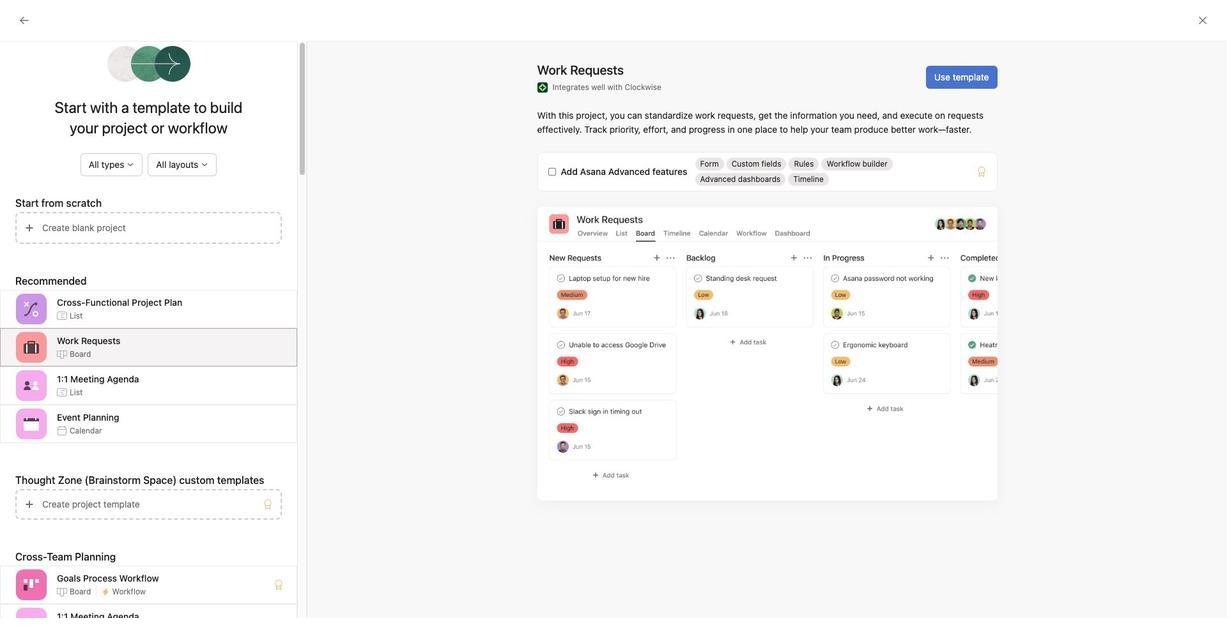 Task type: locate. For each thing, give the bounding box(es) containing it.
toolbar
[[707, 401, 1054, 430]]

starred element
[[0, 203, 153, 249]]

event planning image
[[24, 417, 39, 432]]

clockwise image
[[537, 82, 548, 93]]

list item
[[707, 487, 881, 526], [303, 514, 681, 537]]

cross-functional project plan image
[[24, 302, 39, 317]]

insights element
[[0, 116, 153, 203]]

1 horizontal spatial list item
[[707, 487, 881, 526]]

None checkbox
[[548, 168, 556, 176]]

teams element
[[0, 316, 153, 362]]

work requests image
[[24, 340, 39, 356]]

goals process workflow image
[[24, 578, 39, 593]]

go back image
[[19, 15, 29, 26]]



Task type: vqa. For each thing, say whether or not it's contained in the screenshot.
Hide sidebar icon
yes



Task type: describe. For each thing, give the bounding box(es) containing it.
numbered list image
[[858, 412, 866, 419]]

bug image
[[893, 499, 909, 514]]

hide sidebar image
[[17, 10, 27, 20]]

global element
[[0, 31, 153, 108]]

0 horizontal spatial list item
[[303, 514, 681, 537]]

1:1 meeting agenda image
[[24, 379, 39, 394]]

close image
[[1198, 15, 1209, 26]]

link image
[[879, 412, 887, 419]]



